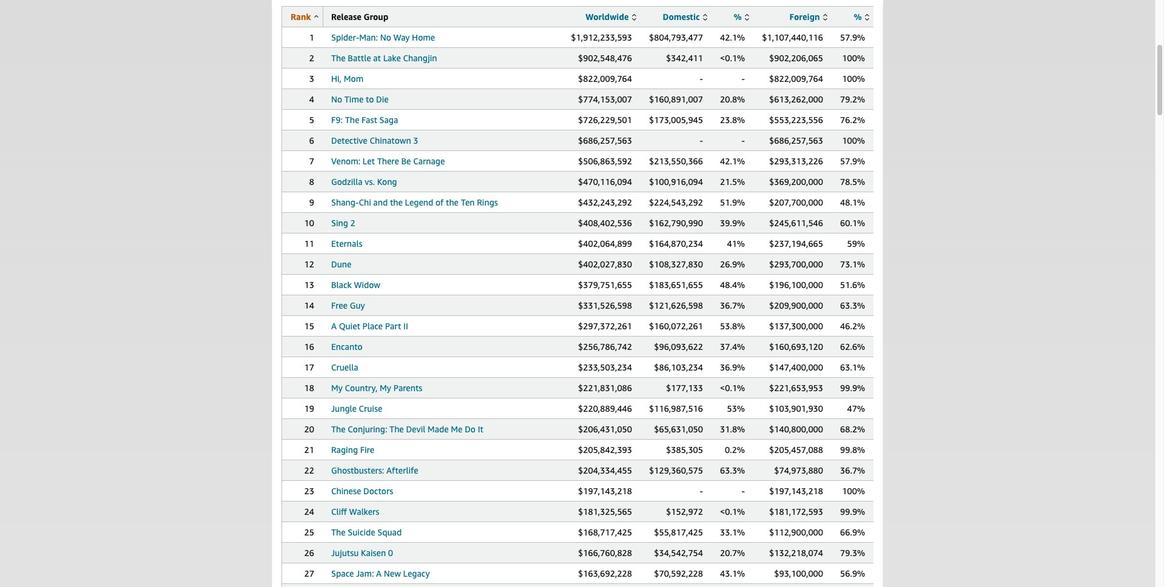 Task type: vqa. For each thing, say whether or not it's contained in the screenshot.


Task type: describe. For each thing, give the bounding box(es) containing it.
$233,503,234
[[578, 362, 632, 373]]

walkers
[[349, 507, 379, 517]]

chinese doctors
[[331, 486, 393, 496]]

battle
[[348, 53, 371, 63]]

space
[[331, 568, 354, 579]]

$293,700,000
[[769, 259, 823, 269]]

foreign link
[[790, 12, 828, 22]]

raging fire link
[[331, 445, 374, 455]]

space jam: a new legacy
[[331, 568, 430, 579]]

73.1%
[[840, 259, 865, 269]]

1 $197,143,218 from the left
[[578, 486, 632, 496]]

doctors
[[363, 486, 393, 496]]

99.9% for $181,172,593
[[840, 507, 865, 517]]

$168,717,425
[[578, 527, 632, 538]]

99.9% for $221,653,953
[[840, 383, 865, 393]]

39.9%
[[720, 218, 745, 228]]

cruise
[[359, 403, 382, 414]]

53.8%
[[720, 321, 745, 331]]

23
[[304, 486, 314, 496]]

chinese doctors link
[[331, 486, 393, 496]]

<0.1% for $342,411
[[720, 53, 745, 63]]

$1,912,233,593
[[571, 32, 632, 42]]

$132,218,074
[[769, 548, 823, 558]]

jam:
[[356, 568, 374, 579]]

hi, mom
[[331, 73, 364, 84]]

2 $197,143,218 from the left
[[769, 486, 823, 496]]

dune link
[[331, 259, 352, 269]]

$1,107,440,116
[[762, 32, 823, 42]]

47%
[[847, 403, 865, 414]]

$162,790,990
[[649, 218, 703, 228]]

chinatown
[[370, 135, 411, 146]]

suicide
[[348, 527, 375, 538]]

78.5%
[[840, 177, 865, 187]]

raging fire
[[331, 445, 374, 455]]

kong
[[377, 177, 397, 187]]

guy
[[350, 300, 365, 311]]

19
[[304, 403, 314, 414]]

7
[[309, 156, 314, 166]]

$385,305
[[666, 445, 703, 455]]

42.1% for $804,793,477
[[720, 32, 745, 42]]

the suicide squad
[[331, 527, 402, 538]]

24
[[304, 507, 314, 517]]

36.9%
[[720, 362, 745, 373]]

13
[[304, 280, 314, 290]]

0 vertical spatial 63.3%
[[840, 300, 865, 311]]

10
[[304, 218, 314, 228]]

$553,223,556
[[769, 115, 823, 125]]

1 $822,009,764 from the left
[[578, 73, 632, 84]]

spider-man: no way home
[[331, 32, 435, 42]]

$221,831,086
[[578, 383, 632, 393]]

ghostbusters:
[[331, 465, 384, 476]]

chinese
[[331, 486, 361, 496]]

devil
[[406, 424, 425, 434]]

42.1% for $213,550,366
[[720, 156, 745, 166]]

14
[[304, 300, 314, 311]]

$163,692,228
[[578, 568, 632, 579]]

2 my from the left
[[380, 383, 391, 393]]

fire
[[360, 445, 374, 455]]

jujutsu kaisen 0 link
[[331, 548, 393, 558]]

domestic
[[663, 12, 700, 22]]

$237,194,665
[[769, 238, 823, 249]]

do
[[465, 424, 476, 434]]

free guy
[[331, 300, 365, 311]]

a quiet place part ii link
[[331, 321, 408, 331]]

53%
[[727, 403, 745, 414]]

37.4%
[[720, 342, 745, 352]]

$173,005,945
[[649, 115, 703, 125]]

$164,870,234
[[649, 238, 703, 249]]

eternals
[[331, 238, 363, 249]]

16
[[304, 342, 314, 352]]

kaisen
[[361, 548, 386, 558]]

1 the from the left
[[390, 197, 403, 207]]

1 vertical spatial no
[[331, 94, 342, 104]]

11
[[304, 238, 314, 249]]

26
[[304, 548, 314, 558]]

1 my from the left
[[331, 383, 343, 393]]

0 vertical spatial 3
[[309, 73, 314, 84]]

cliff walkers link
[[331, 507, 379, 517]]

$204,334,455
[[578, 465, 632, 476]]

detective chinatown 3
[[331, 135, 418, 146]]

2 $822,009,764 from the left
[[769, 73, 823, 84]]

$112,900,000
[[769, 527, 823, 538]]

me
[[451, 424, 463, 434]]

$221,653,953
[[769, 383, 823, 393]]

$293,313,226
[[769, 156, 823, 166]]

% for second % "link" from left
[[854, 12, 862, 22]]

5
[[309, 115, 314, 125]]

vs.
[[365, 177, 375, 187]]

57.9% for $1,107,440,116
[[840, 32, 865, 42]]

godzilla vs. kong
[[331, 177, 397, 187]]

$103,901,930
[[769, 403, 823, 414]]

2 $686,257,563 from the left
[[769, 135, 823, 146]]

free
[[331, 300, 348, 311]]

lake
[[383, 53, 401, 63]]

venom:
[[331, 156, 361, 166]]

1 % link from the left
[[734, 12, 749, 22]]

ghostbusters: afterlife link
[[331, 465, 418, 476]]

$245,611,546
[[769, 218, 823, 228]]

man:
[[359, 32, 378, 42]]

the for conjuring:
[[331, 424, 346, 434]]

1 $686,257,563 from the left
[[578, 135, 632, 146]]

$902,206,065
[[769, 53, 823, 63]]

33.1%
[[720, 527, 745, 538]]

group
[[364, 12, 389, 22]]



Task type: locate. For each thing, give the bounding box(es) containing it.
$213,550,366
[[649, 156, 703, 166]]

0 vertical spatial a
[[331, 321, 337, 331]]

$686,257,563
[[578, 135, 632, 146], [769, 135, 823, 146]]

no left way
[[380, 32, 391, 42]]

27
[[304, 568, 314, 579]]

60.1%
[[840, 218, 865, 228]]

1 horizontal spatial 2
[[350, 218, 355, 228]]

0 horizontal spatial $197,143,218
[[578, 486, 632, 496]]

the left devil
[[390, 424, 404, 434]]

domestic link
[[663, 12, 707, 22]]

1 <0.1% from the top
[[720, 53, 745, 63]]

<0.1% for $177,133
[[720, 383, 745, 393]]

detective chinatown 3 link
[[331, 135, 418, 146]]

godzilla vs. kong link
[[331, 177, 397, 187]]

country,
[[345, 383, 378, 393]]

- up 20.8%
[[742, 73, 745, 84]]

$822,009,764 down $902,548,476
[[578, 73, 632, 84]]

no left time at the top
[[331, 94, 342, 104]]

% link right foreign link
[[854, 12, 869, 22]]

the down cliff
[[331, 527, 346, 538]]

2 100% from the top
[[842, 73, 865, 84]]

4 100% from the top
[[842, 486, 865, 496]]

3 up carnage in the left of the page
[[413, 135, 418, 146]]

$804,793,477
[[649, 32, 703, 42]]

foreign
[[790, 12, 820, 22]]

black widow link
[[331, 280, 380, 290]]

6
[[309, 135, 314, 146]]

1 horizontal spatial $822,009,764
[[769, 73, 823, 84]]

$197,143,218 down $204,334,455
[[578, 486, 632, 496]]

f9:
[[331, 115, 343, 125]]

1 horizontal spatial 63.3%
[[840, 300, 865, 311]]

63.3%
[[840, 300, 865, 311], [720, 465, 745, 476]]

- up $213,550,366
[[700, 135, 703, 146]]

widow
[[354, 280, 380, 290]]

0 horizontal spatial 3
[[309, 73, 314, 84]]

my left parents
[[380, 383, 391, 393]]

$147,400,000
[[769, 362, 823, 373]]

the suicide squad link
[[331, 527, 402, 538]]

the up the hi,
[[331, 53, 346, 63]]

the
[[331, 53, 346, 63], [345, 115, 359, 125], [331, 424, 346, 434], [390, 424, 404, 434], [331, 527, 346, 538]]

$209,900,000
[[769, 300, 823, 311]]

48.4%
[[720, 280, 745, 290]]

1 vertical spatial 57.9%
[[840, 156, 865, 166]]

57.9% right $1,107,440,116
[[840, 32, 865, 42]]

1 42.1% from the top
[[720, 32, 745, 42]]

2 57.9% from the top
[[840, 156, 865, 166]]

$160,891,007
[[649, 94, 703, 104]]

$181,172,593
[[769, 507, 823, 517]]

0 horizontal spatial a
[[331, 321, 337, 331]]

no time to die link
[[331, 94, 389, 104]]

3 <0.1% from the top
[[720, 507, 745, 517]]

$686,257,563 up the $293,313,226
[[769, 135, 823, 146]]

sing 2 link
[[331, 218, 355, 228]]

changjin
[[403, 53, 437, 63]]

42.1% up '21.5%'
[[720, 156, 745, 166]]

36.7% down 99.8%
[[840, 465, 865, 476]]

15
[[304, 321, 314, 331]]

0 horizontal spatial $686,257,563
[[578, 135, 632, 146]]

parents
[[394, 383, 423, 393]]

$822,009,764 up $613,262,000
[[769, 73, 823, 84]]

46.2%
[[840, 321, 865, 331]]

1 horizontal spatial a
[[376, 568, 382, 579]]

- down $342,411
[[700, 73, 703, 84]]

2 42.1% from the top
[[720, 156, 745, 166]]

0 vertical spatial 36.7%
[[720, 300, 745, 311]]

2 % link from the left
[[854, 12, 869, 22]]

<0.1% up 20.8%
[[720, 53, 745, 63]]

18
[[304, 383, 314, 393]]

be
[[401, 156, 411, 166]]

1 horizontal spatial $197,143,218
[[769, 486, 823, 496]]

- up $152,972
[[700, 486, 703, 496]]

squad
[[378, 527, 402, 538]]

0 horizontal spatial 63.3%
[[720, 465, 745, 476]]

0 horizontal spatial %
[[734, 12, 742, 22]]

1 vertical spatial 2
[[350, 218, 355, 228]]

21.5%
[[720, 177, 745, 187]]

57.9% up 78.5%
[[840, 156, 865, 166]]

$116,987,516
[[649, 403, 703, 414]]

0 vertical spatial <0.1%
[[720, 53, 745, 63]]

the right the of
[[446, 197, 459, 207]]

the right f9:
[[345, 115, 359, 125]]

79.3%
[[840, 548, 865, 558]]

shang-chi and the legend of the ten rings link
[[331, 197, 498, 207]]

100%
[[842, 53, 865, 63], [842, 73, 865, 84], [842, 135, 865, 146], [842, 486, 865, 496]]

0 horizontal spatial $822,009,764
[[578, 73, 632, 84]]

shang-chi and the legend of the ten rings
[[331, 197, 498, 207]]

release
[[331, 12, 361, 22]]

100% for $197,143,218
[[842, 486, 865, 496]]

8
[[309, 177, 314, 187]]

the for battle
[[331, 53, 346, 63]]

57.9%
[[840, 32, 865, 42], [840, 156, 865, 166]]

venom: let there be carnage
[[331, 156, 445, 166]]

my up jungle
[[331, 383, 343, 393]]

conjuring:
[[348, 424, 387, 434]]

1 vertical spatial 3
[[413, 135, 418, 146]]

20
[[304, 424, 314, 434]]

1 horizontal spatial the
[[446, 197, 459, 207]]

51.6%
[[840, 280, 865, 290]]

1 vertical spatial a
[[376, 568, 382, 579]]

0 vertical spatial 57.9%
[[840, 32, 865, 42]]

1 vertical spatial 42.1%
[[720, 156, 745, 166]]

1 vertical spatial 63.3%
[[720, 465, 745, 476]]

raging
[[331, 445, 358, 455]]

20.7%
[[720, 548, 745, 558]]

$256,786,742
[[578, 342, 632, 352]]

2 % from the left
[[854, 12, 862, 22]]

1 horizontal spatial 3
[[413, 135, 418, 146]]

- down 0.2%
[[742, 486, 745, 496]]

% right foreign link
[[854, 12, 862, 22]]

$402,064,899
[[578, 238, 632, 249]]

$197,143,218
[[578, 486, 632, 496], [769, 486, 823, 496]]

0 horizontal spatial 2
[[309, 53, 314, 63]]

57.9% for $293,313,226
[[840, 156, 865, 166]]

1 % from the left
[[734, 12, 742, 22]]

$93,100,000
[[774, 568, 823, 579]]

$470,116,094
[[578, 177, 632, 187]]

1 horizontal spatial 36.7%
[[840, 465, 865, 476]]

0 horizontal spatial the
[[390, 197, 403, 207]]

1 horizontal spatial % link
[[854, 12, 869, 22]]

0 horizontal spatial % link
[[734, 12, 749, 22]]

there
[[377, 156, 399, 166]]

cruella
[[331, 362, 358, 373]]

1 horizontal spatial %
[[854, 12, 862, 22]]

1 57.9% from the top
[[840, 32, 865, 42]]

<0.1% up 33.1%
[[720, 507, 745, 517]]

hi,
[[331, 73, 342, 84]]

3 100% from the top
[[842, 135, 865, 146]]

2 vertical spatial <0.1%
[[720, 507, 745, 517]]

0
[[388, 548, 393, 558]]

2 the from the left
[[446, 197, 459, 207]]

$207,700,000
[[769, 197, 823, 207]]

1 horizontal spatial no
[[380, 32, 391, 42]]

the conjuring: the devil made me do it
[[331, 424, 483, 434]]

1 vertical spatial <0.1%
[[720, 383, 745, 393]]

release group
[[331, 12, 389, 22]]

63.3% down 51.6%
[[840, 300, 865, 311]]

26.9%
[[720, 259, 745, 269]]

a
[[331, 321, 337, 331], [376, 568, 382, 579]]

$205,842,393
[[578, 445, 632, 455]]

0 vertical spatial 2
[[309, 53, 314, 63]]

42.1% right $804,793,477
[[720, 32, 745, 42]]

0 horizontal spatial 36.7%
[[720, 300, 745, 311]]

0 vertical spatial 99.9%
[[840, 383, 865, 393]]

free guy link
[[331, 300, 365, 311]]

1 100% from the top
[[842, 53, 865, 63]]

2 down 1
[[309, 53, 314, 63]]

% link right domestic 'link'
[[734, 12, 749, 22]]

a left "new"
[[376, 568, 382, 579]]

41%
[[727, 238, 745, 249]]

- down 23.8%
[[742, 135, 745, 146]]

$121,626,598
[[649, 300, 703, 311]]

% for 1st % "link"
[[734, 12, 742, 22]]

time
[[344, 94, 364, 104]]

a left "quiet"
[[331, 321, 337, 331]]

% right domestic 'link'
[[734, 12, 742, 22]]

dune
[[331, 259, 352, 269]]

1 horizontal spatial $686,257,563
[[769, 135, 823, 146]]

$196,100,000
[[769, 280, 823, 290]]

0 vertical spatial no
[[380, 32, 391, 42]]

0 vertical spatial 42.1%
[[720, 32, 745, 42]]

63.3% down 0.2%
[[720, 465, 745, 476]]

99.9% up "66.9%"
[[840, 507, 865, 517]]

the right and
[[390, 197, 403, 207]]

jungle cruise
[[331, 403, 382, 414]]

the down jungle
[[331, 424, 346, 434]]

1 horizontal spatial my
[[380, 383, 391, 393]]

home
[[412, 32, 435, 42]]

1 99.9% from the top
[[840, 383, 865, 393]]

2 99.9% from the top
[[840, 507, 865, 517]]

1 vertical spatial 36.7%
[[840, 465, 865, 476]]

worldwide
[[586, 12, 629, 22]]

17
[[304, 362, 314, 373]]

36.7% up 53.8%
[[720, 300, 745, 311]]

1
[[309, 32, 314, 42]]

space jam: a new legacy link
[[331, 568, 430, 579]]

$686,257,563 down the $726,229,501
[[578, 135, 632, 146]]

the battle at lake changjin link
[[331, 53, 437, 63]]

the for suicide
[[331, 527, 346, 538]]

$408,402,536
[[578, 218, 632, 228]]

100% for $902,206,065
[[842, 53, 865, 63]]

2 <0.1% from the top
[[720, 383, 745, 393]]

$197,143,218 up $181,172,593
[[769, 486, 823, 496]]

3 up 4
[[309, 73, 314, 84]]

100% for $686,257,563
[[842, 135, 865, 146]]

part
[[385, 321, 401, 331]]

0 horizontal spatial no
[[331, 94, 342, 104]]

<0.1% for $152,972
[[720, 507, 745, 517]]

1 vertical spatial 99.9%
[[840, 507, 865, 517]]

my country, my parents link
[[331, 383, 423, 393]]

2 right sing
[[350, 218, 355, 228]]

<0.1% down 36.9%
[[720, 383, 745, 393]]

$65,631,050
[[654, 424, 703, 434]]

$220,889,446
[[578, 403, 632, 414]]

100% for $822,009,764
[[842, 73, 865, 84]]

99.9% down 63.1%
[[840, 383, 865, 393]]

$140,800,000
[[769, 424, 823, 434]]

0 horizontal spatial my
[[331, 383, 343, 393]]



